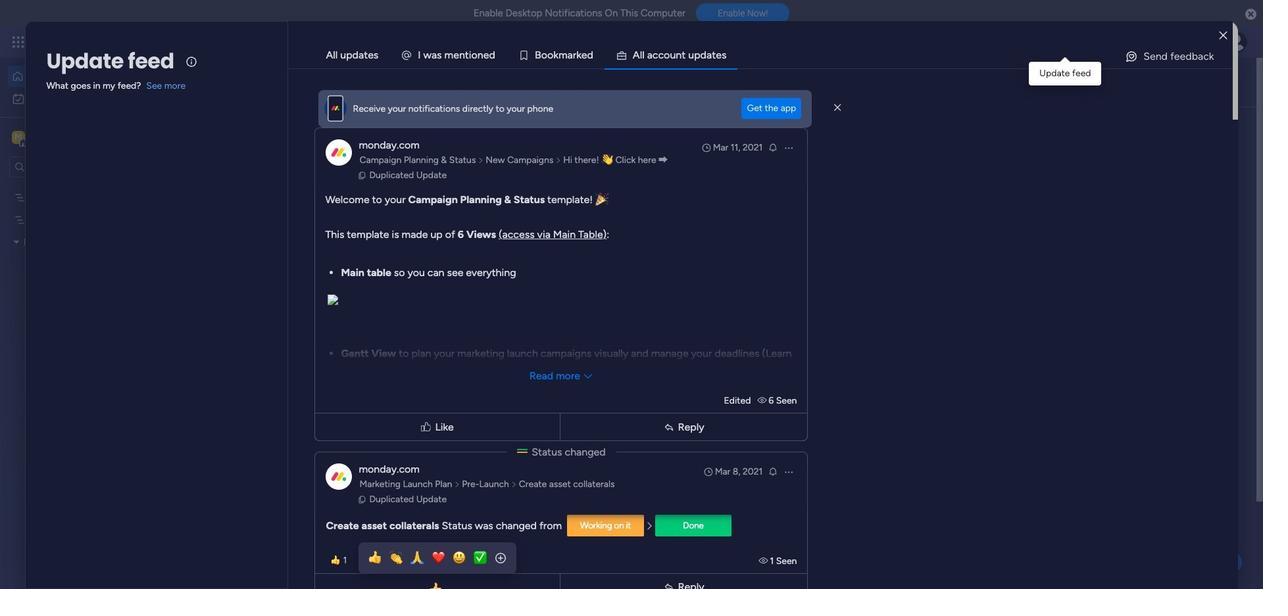 Task type: describe. For each thing, give the bounding box(es) containing it.
0 horizontal spatial lottie animation element
[[0, 457, 168, 590]]

0 vertical spatial v2 seen image
[[758, 395, 769, 407]]

add to favorites image
[[396, 267, 409, 280]]

1 public board image from the left
[[440, 267, 455, 281]]

2 vertical spatial option
[[0, 185, 168, 188]]

1 horizontal spatial lottie animation element
[[635, 58, 1004, 108]]

john smith image
[[1227, 32, 1248, 53]]

caret down image
[[14, 237, 19, 246]]

0 vertical spatial option
[[8, 66, 160, 87]]

slider arrow image for reminder image
[[454, 478, 460, 492]]

options image for reminder icon
[[784, 143, 795, 153]]

dapulse close image
[[1246, 8, 1257, 21]]

roy mann image
[[274, 406, 300, 432]]

lottie animation image for lottie animation element to the left
[[0, 457, 168, 590]]

quick search results list box
[[243, 149, 975, 324]]

monday marketplace image
[[1117, 36, 1130, 49]]

1 vertical spatial v2 seen image
[[759, 556, 770, 567]]

slider arrow image
[[511, 478, 517, 492]]

1 vertical spatial option
[[8, 88, 160, 109]]

workspace image
[[265, 581, 296, 590]]

give feedback image
[[1125, 50, 1139, 63]]



Task type: locate. For each thing, give the bounding box(es) containing it.
2 public board image from the left
[[803, 267, 817, 281]]

1 vertical spatial lottie animation element
[[0, 457, 168, 590]]

2 options image from the top
[[784, 467, 795, 478]]

tab list
[[315, 42, 1233, 68]]

1 horizontal spatial public board image
[[803, 267, 817, 281]]

option
[[8, 66, 160, 87], [8, 88, 160, 109], [0, 185, 168, 188]]

0 horizontal spatial lottie animation image
[[0, 457, 168, 590]]

public board image
[[440, 267, 455, 281], [803, 267, 817, 281]]

component image
[[803, 287, 815, 299]]

0 vertical spatial lottie animation image
[[635, 58, 1004, 108]]

1 horizontal spatial slider arrow image
[[478, 154, 484, 167]]

list box
[[0, 183, 168, 453]]

slider arrow image
[[478, 154, 484, 167], [556, 154, 561, 167], [454, 478, 460, 492]]

0 vertical spatial lottie animation element
[[635, 58, 1004, 108]]

0 vertical spatial options image
[[784, 143, 795, 153]]

options image right reminder icon
[[784, 143, 795, 153]]

1 vertical spatial options image
[[784, 467, 795, 478]]

slider arrow image for reminder icon
[[478, 154, 484, 167]]

v2 user feedback image
[[1018, 75, 1027, 90]]

0 horizontal spatial slider arrow image
[[454, 478, 460, 492]]

0 horizontal spatial public board image
[[440, 267, 455, 281]]

lottie animation image for right lottie animation element
[[635, 58, 1004, 108]]

2 horizontal spatial slider arrow image
[[556, 154, 561, 167]]

select product image
[[12, 36, 25, 49]]

dapulse x slim image
[[834, 102, 841, 114]]

reminder image
[[768, 142, 779, 153]]

lottie animation image
[[635, 58, 1004, 108], [0, 457, 168, 590]]

options image right reminder image
[[784, 467, 795, 478]]

reminder image
[[768, 467, 779, 477]]

1 vertical spatial lottie animation image
[[0, 457, 168, 590]]

options image for reminder image
[[784, 467, 795, 478]]

1 options image from the top
[[784, 143, 795, 153]]

lottie animation element
[[635, 58, 1004, 108], [0, 457, 168, 590]]

v2 seen image
[[758, 395, 769, 407], [759, 556, 770, 567]]

options image
[[784, 143, 795, 153], [784, 467, 795, 478]]

tab
[[315, 42, 390, 68]]

public board image right "add to favorites" "image"
[[440, 267, 455, 281]]

close image
[[1220, 31, 1228, 40]]

1 horizontal spatial lottie animation image
[[635, 58, 1004, 108]]

public board image up component "image"
[[803, 267, 817, 281]]



Task type: vqa. For each thing, say whether or not it's contained in the screenshot.
DAPULSE X SLIM image
yes



